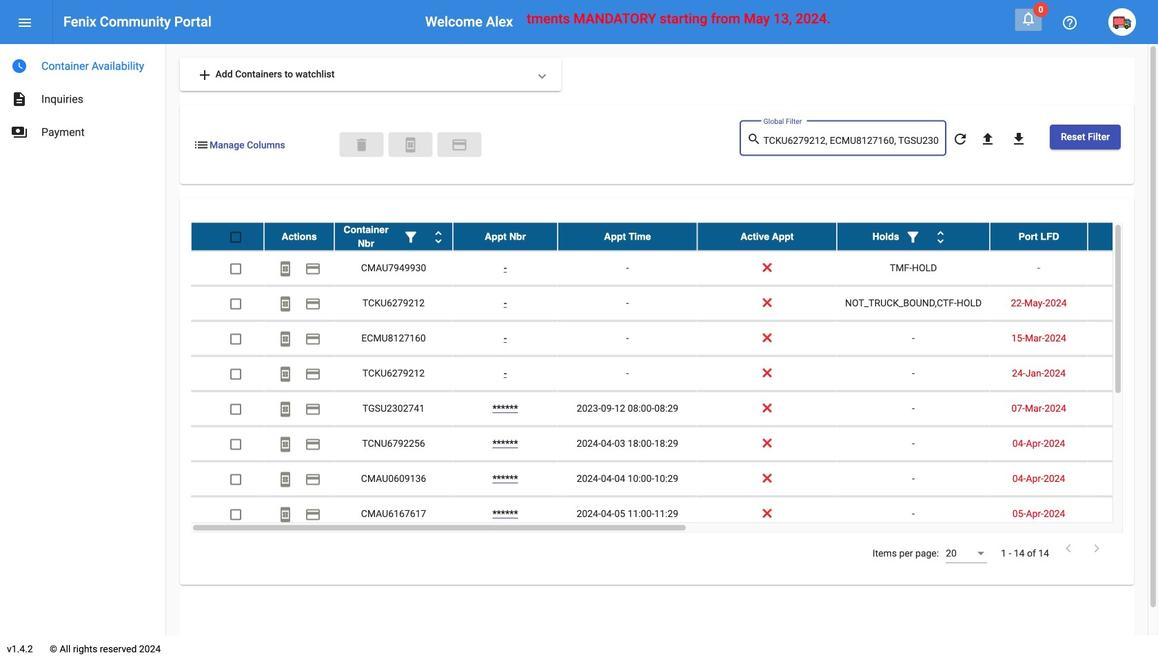 Task type: locate. For each thing, give the bounding box(es) containing it.
grid
[[191, 223, 1158, 533]]

7 row from the top
[[191, 427, 1158, 462]]

8 row from the top
[[191, 462, 1158, 497]]

8 cell from the top
[[1088, 497, 1158, 532]]

5 row from the top
[[191, 357, 1158, 392]]

row
[[191, 223, 1158, 251], [191, 251, 1158, 286], [191, 286, 1158, 322], [191, 322, 1158, 357], [191, 357, 1158, 392], [191, 392, 1158, 427], [191, 427, 1158, 462], [191, 462, 1158, 497], [191, 497, 1158, 533]]

navigation
[[0, 44, 165, 149]]

Global Watchlist Filter field
[[763, 135, 939, 146]]

cell
[[1088, 251, 1158, 286], [1088, 286, 1158, 321], [1088, 322, 1158, 356], [1088, 357, 1158, 391], [1088, 392, 1158, 426], [1088, 427, 1158, 462], [1088, 462, 1158, 497], [1088, 497, 1158, 532]]

7 column header from the left
[[990, 223, 1088, 251]]

7 cell from the top
[[1088, 462, 1158, 497]]

column header
[[264, 223, 334, 251], [334, 223, 453, 251], [453, 223, 558, 251], [558, 223, 697, 251], [697, 223, 837, 251], [837, 223, 990, 251], [990, 223, 1088, 251], [1088, 223, 1158, 251]]

no color image
[[1020, 10, 1037, 27], [11, 91, 28, 108], [11, 124, 28, 141], [747, 131, 763, 148], [451, 137, 468, 153], [430, 229, 447, 246], [277, 331, 294, 348], [305, 331, 321, 348], [305, 366, 321, 383], [277, 472, 294, 488], [277, 507, 294, 523], [305, 507, 321, 523], [1089, 541, 1105, 557]]

4 cell from the top
[[1088, 357, 1158, 391]]

2 cell from the top
[[1088, 286, 1158, 321]]

5 column header from the left
[[697, 223, 837, 251]]

2 column header from the left
[[334, 223, 453, 251]]

6 row from the top
[[191, 392, 1158, 427]]

2 row from the top
[[191, 251, 1158, 286]]

4 row from the top
[[191, 322, 1158, 357]]

9 row from the top
[[191, 497, 1158, 533]]

no color image
[[17, 14, 33, 31], [1062, 14, 1078, 31], [11, 58, 28, 74], [196, 67, 213, 83], [952, 131, 969, 147], [980, 131, 996, 147], [1011, 131, 1027, 147], [193, 137, 210, 153], [402, 137, 419, 153], [403, 229, 419, 246], [905, 229, 921, 246], [932, 229, 949, 246], [277, 261, 294, 277], [305, 261, 321, 277], [277, 296, 294, 313], [305, 296, 321, 313], [277, 366, 294, 383], [277, 401, 294, 418], [305, 401, 321, 418], [277, 437, 294, 453], [305, 437, 321, 453], [305, 472, 321, 488], [1060, 541, 1077, 557]]

8 column header from the left
[[1088, 223, 1158, 251]]

5 cell from the top
[[1088, 392, 1158, 426]]



Task type: describe. For each thing, give the bounding box(es) containing it.
3 row from the top
[[191, 286, 1158, 322]]

6 column header from the left
[[837, 223, 990, 251]]

delete image
[[353, 137, 370, 153]]

1 column header from the left
[[264, 223, 334, 251]]

1 row from the top
[[191, 223, 1158, 251]]

4 column header from the left
[[558, 223, 697, 251]]

1 cell from the top
[[1088, 251, 1158, 286]]

3 cell from the top
[[1088, 322, 1158, 356]]

3 column header from the left
[[453, 223, 558, 251]]

6 cell from the top
[[1088, 427, 1158, 462]]



